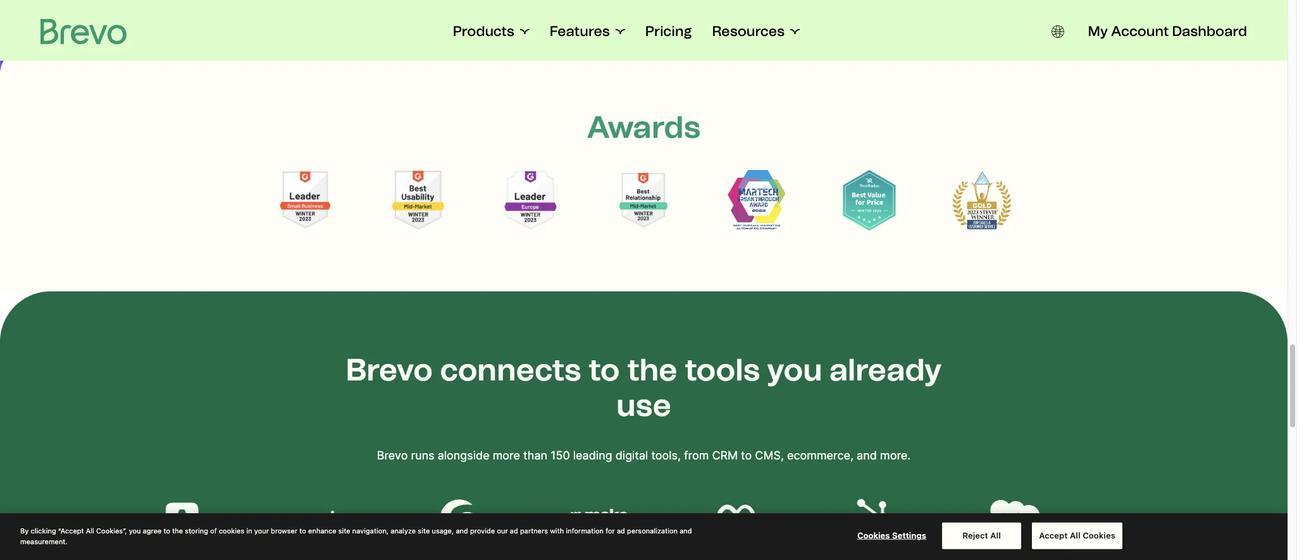 Task type: locate. For each thing, give the bounding box(es) containing it.
browser
[[271, 527, 298, 536]]

1 horizontal spatial the
[[627, 352, 678, 388]]

cookies
[[858, 531, 890, 541], [1083, 531, 1116, 541]]

connects
[[440, 352, 582, 388]]

2 horizontal spatial all
[[1071, 531, 1081, 541]]

0 vertical spatial awardlogo 0 image
[[264, 170, 347, 231]]

button image
[[1052, 25, 1065, 38]]

0 horizontal spatial cookies
[[858, 531, 890, 541]]

1 horizontal spatial cookies
[[1083, 531, 1116, 541]]

you
[[768, 352, 823, 388], [129, 527, 141, 536]]

0 horizontal spatial awardlogo 2 image
[[490, 170, 572, 231]]

leading
[[573, 449, 613, 462]]

account
[[1112, 23, 1170, 40]]

1 horizontal spatial awardlogo 5 image
[[829, 170, 911, 231]]

brevo connects to the tools you already use
[[346, 352, 942, 424]]

than
[[524, 449, 548, 462]]

1 vertical spatial awardlogo 3 image
[[154, 497, 215, 542]]

0 horizontal spatial ad
[[510, 527, 518, 536]]

0 horizontal spatial awardlogo 4 image
[[293, 497, 354, 542]]

dashboard
[[1173, 23, 1248, 40]]

ad right our
[[510, 527, 518, 536]]

1 vertical spatial awardlogo 1 image
[[986, 497, 1047, 542]]

the inside by clicking "accept all cookies", you agree to the storing of cookies in your browser to enhance site navigation, analyze site usage, and provide our ad partners with information for ad personalization and measurement.
[[172, 527, 183, 536]]

cookies right accept
[[1083, 531, 1116, 541]]

1 cookies from the left
[[858, 531, 890, 541]]

all right reject
[[991, 531, 1002, 541]]

1 horizontal spatial awardlogo 0 image
[[848, 497, 908, 542]]

1 horizontal spatial site
[[418, 527, 430, 536]]

personalization
[[627, 527, 678, 536]]

1 horizontal spatial and
[[680, 527, 692, 536]]

"accept
[[58, 527, 84, 536]]

ad
[[510, 527, 518, 536], [617, 527, 625, 536]]

1 horizontal spatial ad
[[617, 527, 625, 536]]

0 horizontal spatial the
[[172, 527, 183, 536]]

you inside by clicking "accept all cookies", you agree to the storing of cookies in your browser to enhance site navigation, analyze site usage, and provide our ad partners with information for ad personalization and measurement.
[[129, 527, 141, 536]]

0 vertical spatial awardlogo 4 image
[[716, 170, 798, 231]]

cookies left settings
[[858, 531, 890, 541]]

brevo runs alongside more than 150 leading digital tools, from crm to cms, ecommerce, and more.
[[377, 449, 911, 462]]

all inside by clicking "accept all cookies", you agree to the storing of cookies in your browser to enhance site navigation, analyze site usage, and provide our ad partners with information for ad personalization and measurement.
[[86, 527, 94, 536]]

0 horizontal spatial you
[[129, 527, 141, 536]]

pricing link
[[646, 23, 692, 41]]

1 vertical spatial awardlogo 6 image
[[570, 497, 631, 542]]

you for cookies",
[[129, 527, 141, 536]]

0 horizontal spatial awardlogo 3 image
[[154, 497, 215, 542]]

1 vertical spatial awardlogo 4 image
[[293, 497, 354, 542]]

awardlogo 6 image
[[942, 170, 1024, 231], [570, 497, 631, 542]]

2 cookies from the left
[[1083, 531, 1116, 541]]

tools
[[685, 352, 760, 388]]

usage,
[[432, 527, 454, 536]]

storing
[[185, 527, 208, 536]]

ecommerce,
[[788, 449, 854, 462]]

runs
[[411, 449, 435, 462]]

all for reject all
[[991, 531, 1002, 541]]

from
[[684, 449, 709, 462]]

and
[[857, 449, 877, 462], [456, 527, 468, 536], [680, 527, 692, 536]]

1 vertical spatial awardlogo 2 image
[[1125, 497, 1186, 542]]

0 vertical spatial awardlogo 2 image
[[490, 170, 572, 231]]

cms,
[[755, 449, 784, 462]]

0 vertical spatial the
[[627, 352, 678, 388]]

1 horizontal spatial awardlogo 2 image
[[1125, 497, 1186, 542]]

resources
[[713, 23, 785, 40]]

1 vertical spatial the
[[172, 527, 183, 536]]

my
[[1089, 23, 1109, 40]]

site
[[339, 527, 351, 536], [418, 527, 430, 536]]

ad right for
[[617, 527, 625, 536]]

awardlogo 0 image
[[264, 170, 347, 231], [848, 497, 908, 542]]

0 horizontal spatial all
[[86, 527, 94, 536]]

you for tools
[[768, 352, 823, 388]]

all right accept
[[1071, 531, 1081, 541]]

0 horizontal spatial awardlogo 6 image
[[570, 497, 631, 542]]

and right personalization
[[680, 527, 692, 536]]

accept all cookies
[[1040, 531, 1116, 541]]

to inside brevo connects to the tools you already use
[[589, 352, 620, 388]]

awardlogo 2 image
[[490, 170, 572, 231], [1125, 497, 1186, 542]]

you inside brevo connects to the tools you already use
[[768, 352, 823, 388]]

2 horizontal spatial and
[[857, 449, 877, 462]]

measurement.
[[20, 538, 68, 546]]

cookies",
[[96, 527, 127, 536]]

0 vertical spatial awardlogo 6 image
[[942, 170, 1024, 231]]

the
[[627, 352, 678, 388], [172, 527, 183, 536]]

partners
[[520, 527, 548, 536]]

pricing
[[646, 23, 692, 40]]

to
[[589, 352, 620, 388], [741, 449, 752, 462], [164, 527, 170, 536], [300, 527, 306, 536]]

information
[[566, 527, 604, 536]]

reject
[[963, 531, 989, 541]]

0 vertical spatial awardlogo 5 image
[[829, 170, 911, 231]]

reject all
[[963, 531, 1002, 541]]

awardlogo 7 image
[[709, 497, 770, 542]]

enhance
[[308, 527, 337, 536]]

awardlogo 4 image
[[716, 170, 798, 231], [293, 497, 354, 542]]

provide
[[470, 527, 495, 536]]

awardlogo 0 image for awardlogo 1 to the right
[[848, 497, 908, 542]]

analyze
[[391, 527, 416, 536]]

my account dashboard link
[[1089, 23, 1248, 41]]

brevo inside brevo connects to the tools you already use
[[346, 352, 433, 388]]

accept
[[1040, 531, 1068, 541]]

1 vertical spatial awardlogo 5 image
[[432, 497, 492, 542]]

1 horizontal spatial you
[[768, 352, 823, 388]]

cookies
[[219, 527, 244, 536]]

brevo image
[[41, 19, 127, 44]]

and right usage,
[[456, 527, 468, 536]]

1 horizontal spatial all
[[991, 531, 1002, 541]]

and left more.
[[857, 449, 877, 462]]

0 horizontal spatial site
[[339, 527, 351, 536]]

awardlogo 3 image
[[603, 170, 685, 231], [154, 497, 215, 542]]

clicking
[[31, 527, 56, 536]]

1 vertical spatial you
[[129, 527, 141, 536]]

brevo
[[346, 352, 433, 388], [377, 449, 408, 462]]

awardlogo 5 image
[[829, 170, 911, 231], [432, 497, 492, 542]]

of
[[210, 527, 217, 536]]

cookies settings
[[858, 531, 927, 541]]

all
[[86, 527, 94, 536], [991, 531, 1002, 541], [1071, 531, 1081, 541]]

0 horizontal spatial awardlogo 1 image
[[377, 170, 460, 231]]

0 vertical spatial brevo
[[346, 352, 433, 388]]

site left usage,
[[418, 527, 430, 536]]

all right '"accept'
[[86, 527, 94, 536]]

1 horizontal spatial awardlogo 6 image
[[942, 170, 1024, 231]]

in
[[246, 527, 252, 536]]

accept all cookies button
[[1033, 523, 1123, 550]]

1 horizontal spatial awardlogo 1 image
[[986, 497, 1047, 542]]

0 vertical spatial you
[[768, 352, 823, 388]]

site right the enhance
[[339, 527, 351, 536]]

1 vertical spatial brevo
[[377, 449, 408, 462]]

awardlogo 1 image
[[377, 170, 460, 231], [986, 497, 1047, 542]]

1 site from the left
[[339, 527, 351, 536]]

already
[[830, 352, 942, 388]]

with
[[550, 527, 564, 536]]

1 vertical spatial awardlogo 0 image
[[848, 497, 908, 542]]

by clicking "accept all cookies", you agree to the storing of cookies in your browser to enhance site navigation, analyze site usage, and provide our ad partners with information for ad personalization and measurement.
[[20, 527, 692, 546]]

1 horizontal spatial awardlogo 3 image
[[603, 170, 685, 231]]

0 horizontal spatial awardlogo 0 image
[[264, 170, 347, 231]]

products
[[453, 23, 514, 40]]



Task type: describe. For each thing, give the bounding box(es) containing it.
0 horizontal spatial and
[[456, 527, 468, 536]]

1 horizontal spatial awardlogo 4 image
[[716, 170, 798, 231]]

more.
[[881, 449, 911, 462]]

cookies inside button
[[858, 531, 890, 541]]

awards
[[587, 109, 701, 145]]

tools,
[[652, 449, 681, 462]]

crm
[[712, 449, 738, 462]]

products link
[[453, 23, 530, 41]]

brevo for brevo connects to the tools you already use
[[346, 352, 433, 388]]

settings
[[893, 531, 927, 541]]

your
[[254, 527, 269, 536]]

all for accept all cookies
[[1071, 531, 1081, 541]]

reject all button
[[943, 523, 1022, 550]]

cookies inside button
[[1083, 531, 1116, 541]]

brevo for brevo runs alongside more than 150 leading digital tools, from crm to cms, ecommerce, and more.
[[377, 449, 408, 462]]

the inside brevo connects to the tools you already use
[[627, 352, 678, 388]]

navigation,
[[353, 527, 389, 536]]

0 vertical spatial awardlogo 1 image
[[377, 170, 460, 231]]

1 ad from the left
[[510, 527, 518, 536]]

awardlogo 0 image for the top awardlogo 1
[[264, 170, 347, 231]]

awardlogo 2 image for awardlogo 1 to the right
[[1125, 497, 1186, 542]]

cookies settings button
[[853, 524, 932, 549]]

my account dashboard
[[1089, 23, 1248, 40]]

0 vertical spatial awardlogo 3 image
[[603, 170, 685, 231]]

alongside
[[438, 449, 490, 462]]

150
[[551, 449, 570, 462]]

digital
[[616, 449, 649, 462]]

0 horizontal spatial awardlogo 5 image
[[432, 497, 492, 542]]

2 site from the left
[[418, 527, 430, 536]]

2 ad from the left
[[617, 527, 625, 536]]

for
[[606, 527, 615, 536]]

features link
[[550, 23, 625, 41]]

our
[[497, 527, 508, 536]]

resources link
[[713, 23, 800, 41]]

more
[[493, 449, 520, 462]]

by
[[20, 527, 29, 536]]

use
[[617, 387, 672, 424]]

agree
[[143, 527, 162, 536]]

features
[[550, 23, 610, 40]]

awardlogo 2 image for the top awardlogo 1
[[490, 170, 572, 231]]



Task type: vqa. For each thing, say whether or not it's contained in the screenshot.
"enhance"
yes



